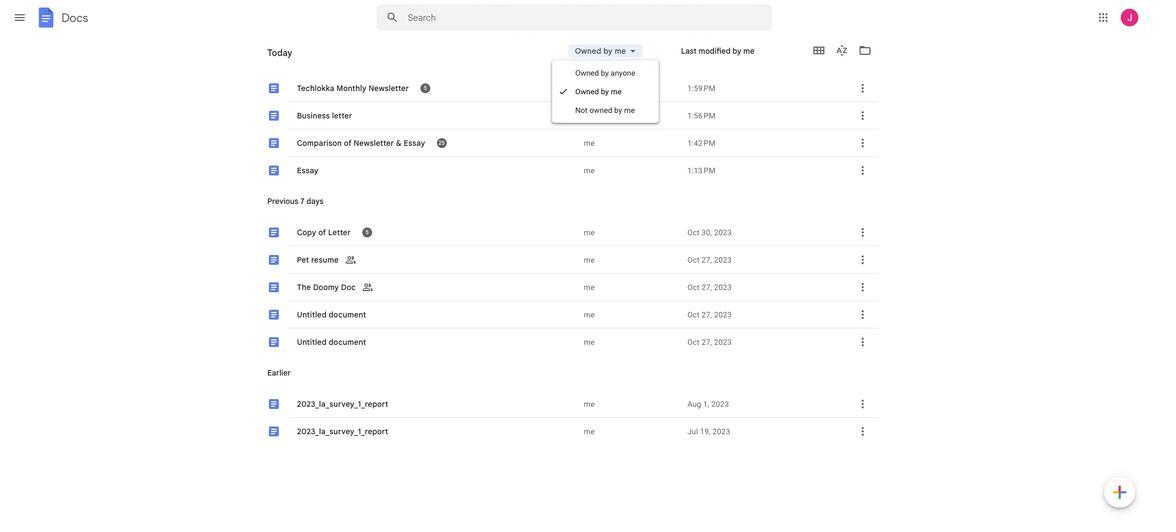 Task type: locate. For each thing, give the bounding box(es) containing it.
2 document from the top
[[329, 337, 366, 347]]

2 untitled from the top
[[297, 337, 327, 347]]

owned up owned by anyone
[[575, 46, 602, 56]]

last modified by me
[[681, 46, 755, 56], [613, 53, 687, 63]]

27, inside pet resume option
[[702, 256, 712, 264]]

2023_la_survey_1_report
[[297, 399, 388, 409], [297, 427, 388, 437]]

oct
[[688, 228, 700, 237], [688, 256, 700, 264], [688, 283, 700, 292], [688, 311, 700, 319], [688, 338, 700, 347]]

owned down owned by me popup button at the top
[[575, 69, 599, 77]]

untitled for fourth "owned by me" element from the bottom
[[297, 310, 327, 320]]

owned up not
[[575, 87, 599, 96]]

of down the letter
[[344, 138, 352, 148]]

3 oct from the top
[[688, 283, 700, 292]]

last opened by me aug 1, 2023 element
[[688, 399, 840, 410]]

last up "anyone" on the top of the page
[[613, 53, 629, 63]]

aug
[[688, 400, 702, 409]]

last opened by me oct 27, 2023 element for fourth "owned by me" element from the bottom
[[688, 309, 840, 320]]

owned by me element inside business letter option
[[584, 110, 679, 121]]

main menu image
[[13, 11, 26, 24]]

1 vertical spatial of
[[318, 228, 326, 237]]

0 vertical spatial 5
[[424, 84, 427, 92]]

letter
[[328, 228, 351, 237]]

8 owned by me element from the top
[[584, 309, 679, 320]]

25
[[439, 139, 445, 146]]

oct inside the doomy doc option
[[688, 283, 700, 292]]

owned by me inside popup button
[[575, 46, 626, 56]]

last up 1:59 pm at the right top of the page
[[681, 46, 697, 56]]

3 27, from the top
[[702, 311, 712, 319]]

not
[[575, 106, 588, 115]]

of for comparison
[[344, 138, 352, 148]]

4 oct 27, 2023 from the top
[[688, 338, 732, 347]]

1 27, from the top
[[702, 256, 712, 264]]

days
[[307, 197, 324, 206]]

list box
[[255, 0, 898, 524]]

5 owned by me element from the top
[[584, 227, 679, 238]]

the doomy doc
[[297, 283, 356, 292]]

techlokka monthly newsletter option
[[255, 0, 898, 524]]

2 owned by me element from the top
[[584, 110, 679, 121]]

1 document from the top
[[329, 310, 366, 320]]

7 owned by me element from the top
[[584, 282, 679, 293]]

3 last opened by me oct 27, 2023 element from the top
[[688, 309, 840, 320]]

19,
[[700, 427, 711, 436]]

27, for 6th "owned by me" element from the bottom
[[702, 256, 712, 264]]

1 horizontal spatial modified
[[699, 46, 731, 56]]

1:59 pm
[[688, 84, 716, 93]]

1 untitled document from the top
[[297, 310, 366, 320]]

2023 for 7th "owned by me" element from the bottom of the page
[[714, 228, 732, 237]]

1 vertical spatial untitled
[[297, 337, 327, 347]]

newsletter
[[369, 83, 409, 93], [354, 138, 394, 148]]

last opened by me oct 27, 2023 element for 6th "owned by me" element from the bottom
[[688, 255, 840, 265]]

0 horizontal spatial 5
[[366, 229, 369, 236]]

me
[[615, 46, 626, 56], [744, 46, 755, 56], [676, 53, 687, 63], [584, 84, 595, 93], [611, 87, 622, 96], [624, 106, 635, 115], [584, 111, 595, 120], [584, 139, 595, 147], [584, 166, 595, 175], [584, 228, 595, 237], [584, 256, 595, 264], [584, 283, 595, 292], [584, 311, 595, 319], [584, 338, 595, 347], [584, 400, 595, 409], [584, 427, 595, 436]]

None search field
[[377, 4, 772, 31]]

0 vertical spatial 2023_la_survey_1_report
[[297, 399, 388, 409]]

1 owned by me element from the top
[[584, 83, 679, 94]]

30,
[[702, 228, 712, 237]]

2 27, from the top
[[702, 283, 712, 292]]

by inside popup button
[[604, 46, 613, 56]]

1 oct 27, 2023 from the top
[[688, 256, 732, 264]]

2 last opened by me oct 27, 2023 element from the top
[[688, 282, 840, 293]]

pet
[[297, 255, 309, 265]]

1 vertical spatial 2023_la_survey_1_report
[[297, 427, 388, 437]]

business
[[297, 111, 330, 121]]

untitled
[[297, 310, 327, 320], [297, 337, 327, 347]]

oct for copy of letter
[[688, 228, 700, 237]]

0 vertical spatial owned by me
[[575, 46, 626, 56]]

1:56 pm
[[688, 111, 716, 120]]

9 owned by me element from the top
[[584, 337, 679, 348]]

5 inside 5 dropdown button
[[366, 229, 369, 236]]

doomy
[[313, 283, 339, 292]]

oct 27, 2023
[[688, 256, 732, 264], [688, 283, 732, 292], [688, 311, 732, 319], [688, 338, 732, 347]]

1 last opened by me oct 27, 2023 element from the top
[[688, 255, 840, 265]]

2023 for 3rd "owned by me" element from the bottom
[[714, 338, 732, 347]]

document for 3rd "owned by me" element from the bottom
[[329, 337, 366, 347]]

1 untitled document option from the top
[[255, 301, 879, 524]]

1 oct from the top
[[688, 228, 700, 237]]

owned by me up owned by anyone
[[575, 46, 626, 56]]

last
[[681, 46, 697, 56], [613, 53, 629, 63]]

2 oct 27, 2023 from the top
[[688, 283, 732, 292]]

1 vertical spatial newsletter
[[354, 138, 394, 148]]

last opened by me oct 27, 2023 element for 3rd "owned by me" element from the bottom
[[688, 337, 840, 348]]

27, for fourth "owned by me" element from the bottom
[[702, 311, 712, 319]]

of inside previous 7 days list box
[[318, 228, 326, 237]]

2 oct from the top
[[688, 256, 700, 264]]

1 vertical spatial 5
[[366, 229, 369, 236]]

4 oct from the top
[[688, 311, 700, 319]]

2023 for 2nd "owned by me" element from the bottom
[[712, 400, 729, 409]]

last opened by me jul 19, 2023 element
[[688, 426, 840, 437]]

owned by me
[[575, 46, 626, 56], [575, 87, 622, 96]]

last opened by me oct 27, 2023 element
[[688, 255, 840, 265], [688, 282, 840, 293], [688, 309, 840, 320], [688, 337, 840, 348]]

1 2023_la_survey_1_report option from the top
[[255, 391, 879, 524]]

letter
[[332, 111, 352, 121]]

document
[[329, 310, 366, 320], [329, 337, 366, 347]]

0 vertical spatial untitled
[[297, 310, 327, 320]]

doc
[[341, 283, 356, 292]]

last opened by me oct 27, 2023 element for "owned by me" element inside the doomy doc option
[[688, 282, 840, 293]]

owned by me button
[[568, 44, 643, 58]]

essay
[[404, 138, 425, 148], [297, 166, 319, 175]]

untitled document for 1st the untitled document option from the top
[[297, 310, 366, 320]]

last opened by me oct 27, 2023 element inside pet resume option
[[688, 255, 840, 265]]

2023 for 6th "owned by me" element from the bottom
[[714, 256, 732, 264]]

today for comparison of newsletter & essay google docs 25 follow ups element
[[267, 52, 289, 62]]

25 button
[[436, 138, 447, 149]]

last opened by me 1:13 pm element
[[688, 165, 840, 176]]

previous 7 days list box
[[255, 0, 879, 524]]

of inside list box
[[344, 138, 352, 148]]

0 horizontal spatial of
[[318, 228, 326, 237]]

owned by anyone
[[575, 69, 636, 77]]

1 today from the top
[[267, 48, 292, 59]]

pet resume
[[297, 255, 339, 265]]

today inside heading
[[267, 48, 292, 59]]

27, inside the doomy doc option
[[702, 283, 712, 292]]

25 button
[[435, 136, 448, 150]]

2023 inside copy of letter option
[[714, 228, 732, 237]]

0 vertical spatial owned
[[575, 46, 602, 56]]

essay right &
[[404, 138, 425, 148]]

10 owned by me element from the top
[[584, 399, 679, 410]]

modified up 1:59 pm at the right top of the page
[[699, 46, 731, 56]]

oct inside copy of letter option
[[688, 228, 700, 237]]

modified
[[699, 46, 731, 56], [631, 53, 663, 63]]

1 vertical spatial document
[[329, 337, 366, 347]]

1 vertical spatial owned by me
[[575, 87, 622, 96]]

untitled document option
[[255, 301, 879, 524], [255, 329, 879, 524]]

owned by me up owned
[[575, 87, 622, 96]]

5 down today heading
[[424, 84, 427, 92]]

1 horizontal spatial of
[[344, 138, 352, 148]]

newsletter left &
[[354, 138, 394, 148]]

5 inside techlokka monthly newsletter google docs 5 follow ups element
[[424, 84, 427, 92]]

27,
[[702, 256, 712, 264], [702, 283, 712, 292], [702, 311, 712, 319], [702, 338, 712, 347]]

previous 7 days
[[267, 197, 324, 206]]

0 vertical spatial newsletter
[[369, 83, 409, 93]]

0 vertical spatial essay
[[404, 138, 425, 148]]

owned
[[590, 106, 613, 115]]

2023
[[714, 228, 732, 237], [714, 256, 732, 264], [714, 283, 732, 292], [714, 311, 732, 319], [714, 338, 732, 347], [712, 400, 729, 409], [713, 427, 731, 436]]

oct 27, 2023 inside pet resume option
[[688, 256, 732, 264]]

techlokka monthly newsletter
[[297, 83, 409, 93]]

of right copy
[[318, 228, 326, 237]]

1 horizontal spatial 5
[[424, 84, 427, 92]]

oct 27, 2023 inside the doomy doc option
[[688, 283, 732, 292]]

owned by me element
[[584, 83, 679, 94], [584, 110, 679, 121], [584, 138, 679, 149], [584, 165, 679, 176], [584, 227, 679, 238], [584, 255, 679, 265], [584, 282, 679, 293], [584, 309, 679, 320], [584, 337, 679, 348], [584, 399, 679, 410], [584, 426, 679, 437]]

27, for 3rd "owned by me" element from the bottom
[[702, 338, 712, 347]]

5 button
[[361, 226, 374, 239]]

2 today from the top
[[267, 52, 289, 62]]

untitled document
[[297, 310, 366, 320], [297, 337, 366, 347]]

newsletter for monthly
[[369, 83, 409, 93]]

2023 inside the doomy doc option
[[714, 283, 732, 292]]

7
[[300, 197, 305, 206]]

menu
[[552, 60, 659, 123]]

5 button
[[419, 81, 432, 95], [420, 83, 431, 94], [362, 227, 373, 238]]

1:42 pm
[[688, 139, 716, 147]]

4 27, from the top
[[702, 338, 712, 347]]

jul 19, 2023
[[688, 427, 731, 436]]

0 horizontal spatial last
[[613, 53, 629, 63]]

create new document image
[[1105, 478, 1136, 511]]

5 button for techlokka monthly newsletter
[[420, 83, 431, 94]]

2023 for 11th "owned by me" element from the top
[[713, 427, 731, 436]]

last modified by me up "anyone" on the top of the page
[[613, 53, 687, 63]]

the doomy doc option
[[255, 0, 879, 524]]

pet resume google docs element
[[296, 0, 577, 457]]

0 vertical spatial untitled document
[[297, 310, 366, 320]]

me inside the essay option
[[584, 166, 595, 175]]

5
[[424, 84, 427, 92], [366, 229, 369, 236]]

the doomy doc google docs element
[[296, 0, 577, 485]]

2 2023_la_survey_1_report from the top
[[297, 427, 388, 437]]

essay down comparison
[[297, 166, 319, 175]]

4 owned by me element from the top
[[584, 165, 679, 176]]

oct inside pet resume option
[[688, 256, 700, 264]]

0 horizontal spatial essay
[[297, 166, 319, 175]]

27, for "owned by me" element inside the doomy doc option
[[702, 283, 712, 292]]

0 vertical spatial of
[[344, 138, 352, 148]]

me inside popup button
[[615, 46, 626, 56]]

owned by me inside menu
[[575, 87, 622, 96]]

last opened by me 1:56 pm element
[[688, 110, 840, 121]]

newsletter right monthly
[[369, 83, 409, 93]]

5 for techlokka monthly newsletter
[[424, 84, 427, 92]]

4 last opened by me oct 27, 2023 element from the top
[[688, 337, 840, 348]]

of
[[344, 138, 352, 148], [318, 228, 326, 237]]

by
[[604, 46, 613, 56], [733, 46, 742, 56], [665, 53, 674, 63], [601, 69, 609, 77], [601, 87, 609, 96], [614, 106, 622, 115]]

2 untitled document from the top
[[297, 337, 366, 347]]

2023 inside pet resume option
[[714, 256, 732, 264]]

of for copy
[[318, 228, 326, 237]]

modified up "anyone" on the top of the page
[[631, 53, 663, 63]]

copy of letter
[[297, 228, 351, 237]]

owned
[[575, 46, 602, 56], [575, 69, 599, 77], [575, 87, 599, 96]]

2023_la_survey_1_report option
[[255, 391, 879, 524], [255, 418, 879, 524]]

docs link
[[35, 7, 88, 31]]

&
[[396, 138, 402, 148]]

5 right letter
[[366, 229, 369, 236]]

today
[[267, 48, 292, 59], [267, 52, 289, 62]]

comparison of newsletter & essay google docs 25 follow ups element
[[296, 136, 577, 150]]

2 untitled document option from the top
[[255, 329, 879, 524]]

1 vertical spatial untitled document
[[297, 337, 366, 347]]

1 untitled from the top
[[297, 310, 327, 320]]

5 button inside copy of letter option
[[362, 227, 373, 238]]

0 vertical spatial document
[[329, 310, 366, 320]]

1 2023_la_survey_1_report from the top
[[297, 399, 388, 409]]



Task type: vqa. For each thing, say whether or not it's contained in the screenshot.
list
no



Task type: describe. For each thing, give the bounding box(es) containing it.
document for fourth "owned by me" element from the bottom
[[329, 310, 366, 320]]

techlokka monthly newsletter google docs 5 follow ups element
[[296, 81, 577, 95]]

comparison
[[297, 138, 342, 148]]

2023 for fourth "owned by me" element from the bottom
[[714, 311, 732, 319]]

owned by me element inside the doomy doc option
[[584, 282, 679, 293]]

2023_la_survey_1_report for aug 1, 2023
[[297, 399, 388, 409]]

earlier
[[267, 368, 291, 378]]

newsletter for of
[[354, 138, 394, 148]]

today heading
[[259, 35, 552, 70]]

6 owned by me element from the top
[[584, 255, 679, 265]]

untitled document for 2nd the untitled document option
[[297, 337, 366, 347]]

last opened by me oct 30, 2023 element
[[688, 227, 840, 238]]

me inside techlokka monthly newsletter option
[[584, 84, 595, 93]]

11 owned by me element from the top
[[584, 426, 679, 437]]

today for earlier list box
[[267, 48, 292, 59]]

2 2023_la_survey_1_report option from the top
[[255, 418, 879, 524]]

business letter
[[297, 111, 352, 121]]

aug 1, 2023
[[688, 400, 729, 409]]

1 vertical spatial essay
[[297, 166, 319, 175]]

2023 for "owned by me" element inside the doomy doc option
[[714, 283, 732, 292]]

business letter option
[[255, 0, 898, 524]]

techlokka
[[297, 83, 335, 93]]

copy of letter option
[[255, 219, 879, 524]]

3 oct 27, 2023 from the top
[[688, 311, 732, 319]]

2 vertical spatial owned
[[575, 87, 599, 96]]

last modified by me up 1:59 pm at the right top of the page
[[681, 46, 755, 56]]

pet resume option
[[255, 0, 879, 524]]

monthly
[[337, 83, 367, 93]]

resume
[[311, 255, 339, 265]]

owned inside popup button
[[575, 46, 602, 56]]

menu containing owned by anyone
[[552, 60, 659, 123]]

3 owned by me element from the top
[[584, 138, 679, 149]]

1 horizontal spatial last
[[681, 46, 697, 56]]

the
[[297, 283, 311, 292]]

copy of letter google docs 5 follow ups element
[[296, 226, 577, 239]]

1:13 pm
[[688, 166, 716, 175]]

Search bar text field
[[408, 13, 745, 24]]

docs
[[61, 10, 88, 25]]

1 horizontal spatial essay
[[404, 138, 425, 148]]

oct for the doomy doc
[[688, 283, 700, 292]]

me inside copy of letter option
[[584, 228, 595, 237]]

list box containing techlokka monthly newsletter
[[255, 0, 898, 524]]

0 horizontal spatial modified
[[631, 53, 663, 63]]

5 button for copy of letter
[[362, 227, 373, 238]]

search image
[[382, 7, 404, 29]]

oct 30, 2023
[[688, 228, 732, 237]]

me inside the doomy doc option
[[584, 283, 595, 292]]

me inside comparison of newsletter & essay option
[[584, 139, 595, 147]]

previous
[[267, 197, 298, 206]]

not owned by me
[[575, 106, 635, 115]]

5 oct from the top
[[688, 338, 700, 347]]

earlier list box
[[255, 391, 879, 524]]

1,
[[704, 400, 710, 409]]

comparison of newsletter & essay
[[297, 138, 425, 148]]

last opened by me 1:42 pm element
[[688, 138, 840, 149]]

essay option
[[255, 0, 898, 524]]

2023_la_survey_1_report for jul 19, 2023
[[297, 427, 388, 437]]

jul
[[688, 427, 698, 436]]

untitled for 3rd "owned by me" element from the bottom
[[297, 337, 327, 347]]

oct for pet resume
[[688, 256, 700, 264]]

comparison of newsletter & essay option
[[255, 0, 898, 524]]

last opened by me 1:59 pm element
[[688, 83, 840, 94]]

anyone
[[611, 69, 636, 77]]

me inside business letter option
[[584, 111, 595, 120]]

5 for copy of letter
[[366, 229, 369, 236]]

1 vertical spatial owned
[[575, 69, 599, 77]]

copy
[[297, 228, 316, 237]]



